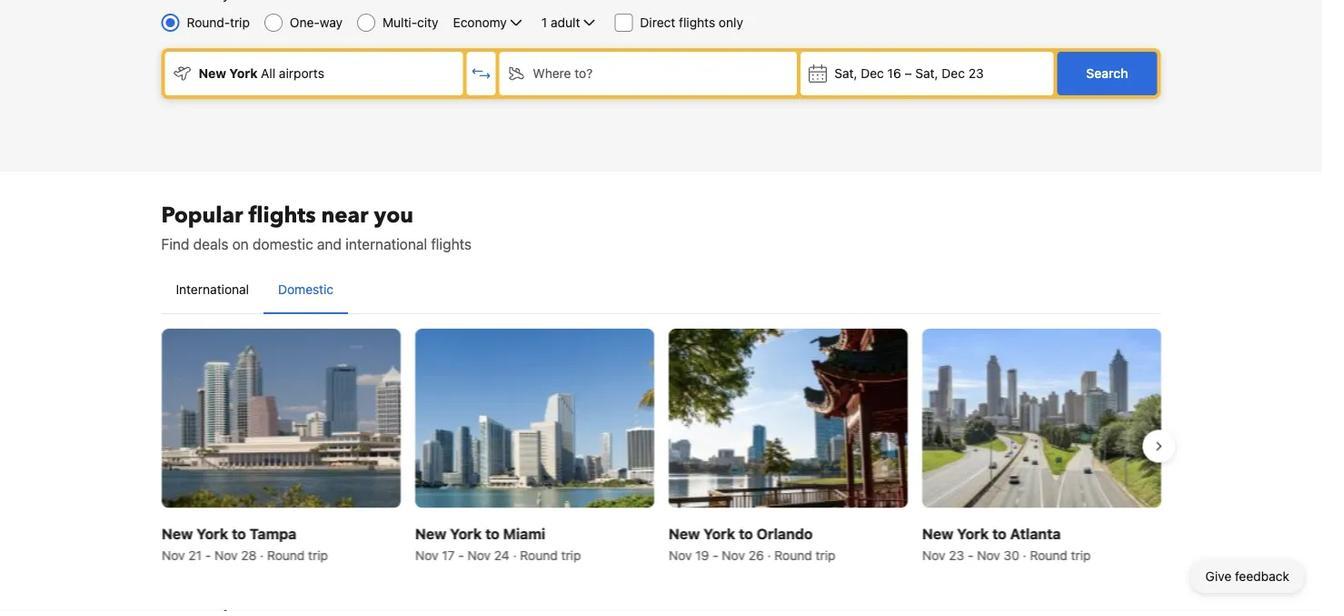 Task type: vqa. For each thing, say whether or not it's contained in the screenshot.
tab list
yes



Task type: describe. For each thing, give the bounding box(es) containing it.
adult
[[551, 15, 580, 30]]

trip for new york to atlanta
[[1071, 548, 1091, 563]]

trip for new york to orlando
[[816, 548, 836, 563]]

24
[[494, 548, 509, 563]]

tab list containing international
[[161, 266, 1162, 316]]

where to?
[[533, 66, 593, 81]]

round for new york to orlando
[[775, 548, 812, 563]]

to for tampa
[[231, 525, 246, 543]]

7 nov from the left
[[922, 548, 946, 563]]

3 nov from the left
[[415, 548, 438, 563]]

new york to tampa image
[[161, 329, 401, 509]]

8 nov from the left
[[977, 548, 1000, 563]]

economy
[[453, 15, 507, 30]]

domestic
[[278, 282, 334, 297]]

- for miami
[[458, 548, 464, 563]]

where
[[533, 66, 571, 81]]

- for orlando
[[713, 548, 718, 563]]

2 sat, from the left
[[916, 66, 939, 81]]

new york to tampa nov 21 - nov 28 · round trip
[[161, 525, 328, 563]]

way
[[320, 15, 343, 30]]

search
[[1087, 66, 1129, 81]]

–
[[905, 66, 912, 81]]

sat, dec 16 – sat, dec 23 button
[[801, 52, 1054, 95]]

airports
[[279, 66, 325, 81]]

york for tampa
[[196, 525, 228, 543]]

atlanta
[[1010, 525, 1061, 543]]

you
[[374, 200, 414, 230]]

flights for popular
[[249, 200, 316, 230]]

on
[[232, 236, 249, 253]]

international button
[[161, 266, 264, 314]]

york for orlando
[[703, 525, 735, 543]]

23 inside new york to atlanta nov 23 - nov 30 · round trip
[[949, 548, 964, 563]]

1 sat, from the left
[[835, 66, 858, 81]]

16
[[888, 66, 902, 81]]

popular flights near you find deals on domestic and international flights
[[161, 200, 472, 253]]

multi-
[[383, 15, 418, 30]]

york for airports
[[229, 66, 258, 81]]

york for miami
[[450, 525, 482, 543]]

2 dec from the left
[[942, 66, 966, 81]]

round for new york to miami
[[520, 548, 558, 563]]

trip for new york to tampa
[[308, 548, 328, 563]]

new york to atlanta image
[[922, 329, 1162, 509]]

· for orlando
[[768, 548, 771, 563]]

new for new york to miami
[[415, 525, 446, 543]]

2 nov from the left
[[214, 548, 237, 563]]

26
[[749, 548, 764, 563]]

flights for direct
[[679, 15, 716, 30]]

to?
[[575, 66, 593, 81]]

all
[[261, 66, 276, 81]]

search button
[[1058, 52, 1158, 95]]

1 adult
[[542, 15, 580, 30]]

city
[[417, 15, 439, 30]]

new york all airports
[[199, 66, 325, 81]]

· for tampa
[[260, 548, 263, 563]]

to for orlando
[[739, 525, 753, 543]]

6 nov from the left
[[722, 548, 745, 563]]

popular
[[161, 200, 243, 230]]



Task type: locate. For each thing, give the bounding box(es) containing it.
1
[[542, 15, 548, 30]]

1 to from the left
[[231, 525, 246, 543]]

one-
[[290, 15, 320, 30]]

3 to from the left
[[739, 525, 753, 543]]

york inside 'new york to tampa nov 21 - nov 28 · round trip'
[[196, 525, 228, 543]]

5 nov from the left
[[669, 548, 692, 563]]

2 - from the left
[[458, 548, 464, 563]]

0 horizontal spatial flights
[[249, 200, 316, 230]]

· for atlanta
[[1023, 548, 1027, 563]]

orlando
[[757, 525, 813, 543]]

· right 24
[[513, 548, 517, 563]]

round inside new york to miami nov 17 - nov 24 · round trip
[[520, 548, 558, 563]]

- right the 17
[[458, 548, 464, 563]]

york left atlanta on the bottom
[[957, 525, 989, 543]]

round inside 'new york to tampa nov 21 - nov 28 · round trip'
[[267, 548, 304, 563]]

domestic button
[[264, 266, 348, 314]]

1 vertical spatial flights
[[249, 200, 316, 230]]

· inside 'new york to tampa nov 21 - nov 28 · round trip'
[[260, 548, 263, 563]]

round down atlanta on the bottom
[[1030, 548, 1068, 563]]

give
[[1206, 570, 1232, 585]]

new inside 'new york to tampa nov 21 - nov 28 · round trip'
[[161, 525, 193, 543]]

17
[[442, 548, 455, 563]]

4 - from the left
[[968, 548, 974, 563]]

direct
[[640, 15, 676, 30]]

flights left only at the right top
[[679, 15, 716, 30]]

york for atlanta
[[957, 525, 989, 543]]

1 nov from the left
[[161, 548, 185, 563]]

to up 30
[[992, 525, 1007, 543]]

round for new york to tampa
[[267, 548, 304, 563]]

· inside new york to atlanta nov 23 - nov 30 · round trip
[[1023, 548, 1027, 563]]

2 round from the left
[[520, 548, 558, 563]]

1 horizontal spatial dec
[[942, 66, 966, 81]]

to inside 'new york to tampa nov 21 - nov 28 · round trip'
[[231, 525, 246, 543]]

new inside new york to orlando nov 19 - nov 26 · round trip
[[669, 525, 700, 543]]

3 round from the left
[[775, 548, 812, 563]]

to inside new york to atlanta nov 23 - nov 30 · round trip
[[992, 525, 1007, 543]]

new for new york to tampa
[[161, 525, 193, 543]]

dec left 16
[[861, 66, 885, 81]]

- for atlanta
[[968, 548, 974, 563]]

tab list
[[161, 266, 1162, 316]]

3 - from the left
[[713, 548, 718, 563]]

2 horizontal spatial flights
[[679, 15, 716, 30]]

- inside new york to orlando nov 19 - nov 26 · round trip
[[713, 548, 718, 563]]

give feedback
[[1206, 570, 1290, 585]]

to for miami
[[485, 525, 500, 543]]

- left 30
[[968, 548, 974, 563]]

1 vertical spatial 23
[[949, 548, 964, 563]]

tampa
[[249, 525, 296, 543]]

1 adult button
[[540, 12, 600, 34]]

1 horizontal spatial sat,
[[916, 66, 939, 81]]

- right 19
[[713, 548, 718, 563]]

0 horizontal spatial sat,
[[835, 66, 858, 81]]

4 · from the left
[[1023, 548, 1027, 563]]

1 round from the left
[[267, 548, 304, 563]]

· for miami
[[513, 548, 517, 563]]

new inside new york to atlanta nov 23 - nov 30 · round trip
[[922, 525, 954, 543]]

new for new york to atlanta
[[922, 525, 954, 543]]

multi-city
[[383, 15, 439, 30]]

direct flights only
[[640, 15, 744, 30]]

trip for new york to miami
[[561, 548, 581, 563]]

flights
[[679, 15, 716, 30], [249, 200, 316, 230], [431, 236, 472, 253]]

and
[[317, 236, 342, 253]]

new york to miami nov 17 - nov 24 · round trip
[[415, 525, 581, 563]]

· right 26 at the right bottom of the page
[[768, 548, 771, 563]]

23 right –
[[969, 66, 984, 81]]

york up the '21'
[[196, 525, 228, 543]]

region containing new york to tampa
[[147, 322, 1176, 572]]

york inside new york to miami nov 17 - nov 24 · round trip
[[450, 525, 482, 543]]

trip right 30
[[1071, 548, 1091, 563]]

domestic
[[253, 236, 313, 253]]

to up 26 at the right bottom of the page
[[739, 525, 753, 543]]

2 to from the left
[[485, 525, 500, 543]]

to up 24
[[485, 525, 500, 543]]

19
[[695, 548, 709, 563]]

23 left 30
[[949, 548, 964, 563]]

2 vertical spatial flights
[[431, 236, 472, 253]]

1 dec from the left
[[861, 66, 885, 81]]

new for new york
[[199, 66, 226, 81]]

1 horizontal spatial flights
[[431, 236, 472, 253]]

· inside new york to orlando nov 19 - nov 26 · round trip
[[768, 548, 771, 563]]

trip inside new york to miami nov 17 - nov 24 · round trip
[[561, 548, 581, 563]]

28
[[241, 548, 256, 563]]

sat, left 16
[[835, 66, 858, 81]]

·
[[260, 548, 263, 563], [513, 548, 517, 563], [768, 548, 771, 563], [1023, 548, 1027, 563]]

23 inside dropdown button
[[969, 66, 984, 81]]

round-trip
[[187, 15, 250, 30]]

sat,
[[835, 66, 858, 81], [916, 66, 939, 81]]

new for new york to orlando
[[669, 525, 700, 543]]

4 to from the left
[[992, 525, 1007, 543]]

1 - from the left
[[205, 548, 211, 563]]

international
[[346, 236, 427, 253]]

miami
[[503, 525, 545, 543]]

21
[[188, 548, 201, 563]]

trip inside 'new york to tampa nov 21 - nov 28 · round trip'
[[308, 548, 328, 563]]

trip
[[230, 15, 250, 30], [308, 548, 328, 563], [561, 548, 581, 563], [816, 548, 836, 563], [1071, 548, 1091, 563]]

- inside 'new york to tampa nov 21 - nov 28 · round trip'
[[205, 548, 211, 563]]

- inside new york to atlanta nov 23 - nov 30 · round trip
[[968, 548, 974, 563]]

york up the 17
[[450, 525, 482, 543]]

round for new york to atlanta
[[1030, 548, 1068, 563]]

to for atlanta
[[992, 525, 1007, 543]]

2 · from the left
[[513, 548, 517, 563]]

dec right –
[[942, 66, 966, 81]]

where to? button
[[500, 52, 798, 95]]

0 vertical spatial flights
[[679, 15, 716, 30]]

round-
[[187, 15, 230, 30]]

only
[[719, 15, 744, 30]]

0 horizontal spatial dec
[[861, 66, 885, 81]]

- for tampa
[[205, 548, 211, 563]]

give feedback button
[[1192, 561, 1305, 594]]

to inside new york to miami nov 17 - nov 24 · round trip
[[485, 525, 500, 543]]

4 nov from the left
[[467, 548, 491, 563]]

trip right 26 at the right bottom of the page
[[816, 548, 836, 563]]

trip up new york all airports
[[230, 15, 250, 30]]

30
[[1004, 548, 1020, 563]]

-
[[205, 548, 211, 563], [458, 548, 464, 563], [713, 548, 718, 563], [968, 548, 974, 563]]

round inside new york to orlando nov 19 - nov 26 · round trip
[[775, 548, 812, 563]]

trip right 28
[[308, 548, 328, 563]]

round down orlando
[[775, 548, 812, 563]]

3 · from the left
[[768, 548, 771, 563]]

new inside new york to miami nov 17 - nov 24 · round trip
[[415, 525, 446, 543]]

new
[[199, 66, 226, 81], [161, 525, 193, 543], [415, 525, 446, 543], [669, 525, 700, 543], [922, 525, 954, 543]]

new york to orlando nov 19 - nov 26 · round trip
[[669, 525, 836, 563]]

0 horizontal spatial 23
[[949, 548, 964, 563]]

trip inside new york to atlanta nov 23 - nov 30 · round trip
[[1071, 548, 1091, 563]]

1 · from the left
[[260, 548, 263, 563]]

dec
[[861, 66, 885, 81], [942, 66, 966, 81]]

york
[[229, 66, 258, 81], [196, 525, 228, 543], [450, 525, 482, 543], [703, 525, 735, 543], [957, 525, 989, 543]]

- right the '21'
[[205, 548, 211, 563]]

trip inside new york to orlando nov 19 - nov 26 · round trip
[[816, 548, 836, 563]]

new york to atlanta nov 23 - nov 30 · round trip
[[922, 525, 1091, 563]]

4 round from the left
[[1030, 548, 1068, 563]]

· right 30
[[1023, 548, 1027, 563]]

near
[[321, 200, 369, 230]]

nov
[[161, 548, 185, 563], [214, 548, 237, 563], [415, 548, 438, 563], [467, 548, 491, 563], [669, 548, 692, 563], [722, 548, 745, 563], [922, 548, 946, 563], [977, 548, 1000, 563]]

flights up domestic
[[249, 200, 316, 230]]

0 vertical spatial 23
[[969, 66, 984, 81]]

york left the all
[[229, 66, 258, 81]]

sat, dec 16 – sat, dec 23
[[835, 66, 984, 81]]

region
[[147, 322, 1176, 572]]

york inside new york to orlando nov 19 - nov 26 · round trip
[[703, 525, 735, 543]]

to up 28
[[231, 525, 246, 543]]

· right 28
[[260, 548, 263, 563]]

sat, right –
[[916, 66, 939, 81]]

· inside new york to miami nov 17 - nov 24 · round trip
[[513, 548, 517, 563]]

york up 19
[[703, 525, 735, 543]]

to
[[231, 525, 246, 543], [485, 525, 500, 543], [739, 525, 753, 543], [992, 525, 1007, 543]]

- inside new york to miami nov 17 - nov 24 · round trip
[[458, 548, 464, 563]]

1 horizontal spatial 23
[[969, 66, 984, 81]]

find
[[161, 236, 190, 253]]

deals
[[193, 236, 229, 253]]

feedback
[[1236, 570, 1290, 585]]

round down tampa
[[267, 548, 304, 563]]

york inside new york to atlanta nov 23 - nov 30 · round trip
[[957, 525, 989, 543]]

new york to orlando image
[[669, 329, 908, 509]]

one-way
[[290, 15, 343, 30]]

round inside new york to atlanta nov 23 - nov 30 · round trip
[[1030, 548, 1068, 563]]

round
[[267, 548, 304, 563], [520, 548, 558, 563], [775, 548, 812, 563], [1030, 548, 1068, 563]]

to inside new york to orlando nov 19 - nov 26 · round trip
[[739, 525, 753, 543]]

flights right international
[[431, 236, 472, 253]]

round down miami
[[520, 548, 558, 563]]

trip right 24
[[561, 548, 581, 563]]

23
[[969, 66, 984, 81], [949, 548, 964, 563]]

new york to miami image
[[415, 329, 654, 509]]

international
[[176, 282, 249, 297]]



